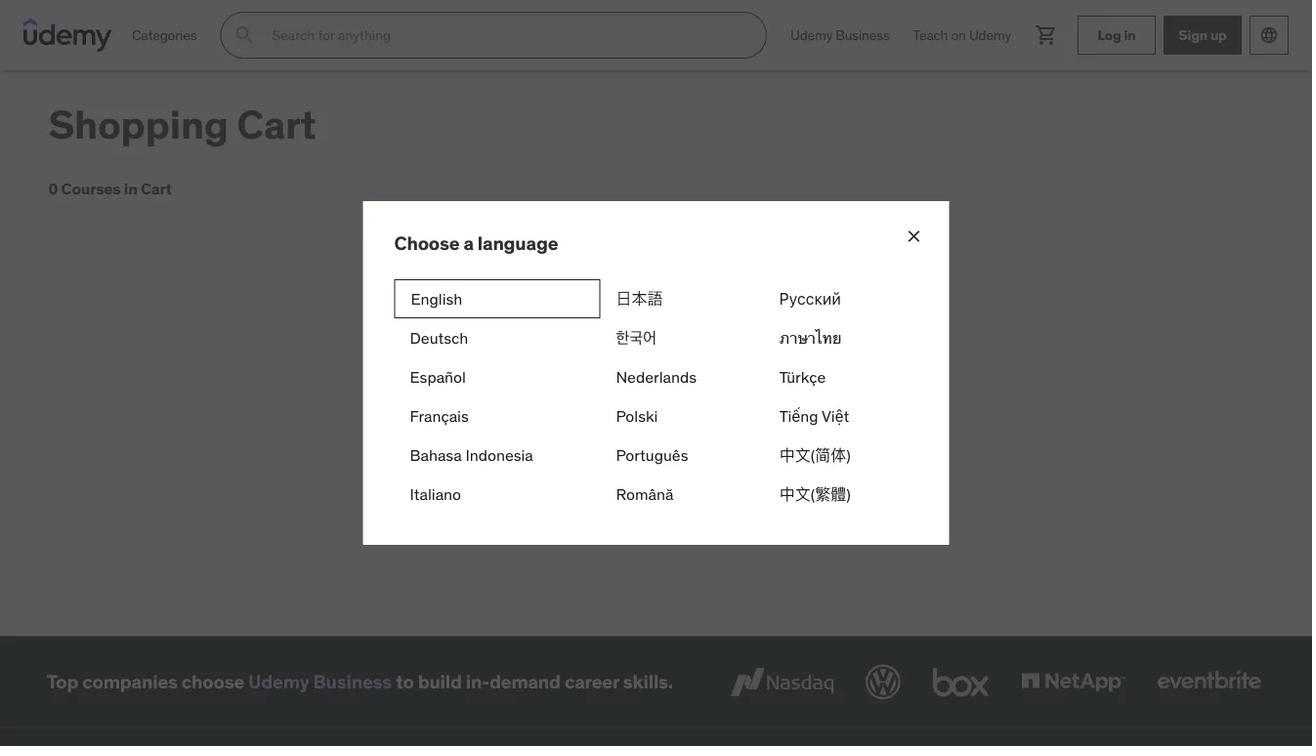Task type: locate. For each thing, give the bounding box(es) containing it.
top companies choose udemy business to build in-demand career skills.
[[47, 671, 673, 694]]

udemy
[[791, 26, 833, 44], [969, 26, 1011, 44], [248, 671, 309, 694]]

keep shopping
[[601, 488, 711, 508]]

sign up
[[1179, 26, 1227, 44]]

keep down polski at the bottom of page
[[612, 430, 648, 450]]

choose a language image
[[1260, 25, 1279, 45]]

keep
[[612, 430, 648, 450], [601, 488, 639, 508]]

business left build
[[313, 671, 392, 694]]

in
[[1124, 26, 1136, 44], [124, 179, 137, 199]]

1 vertical spatial cart
[[141, 179, 172, 199]]

a right 'choose'
[[464, 232, 474, 255]]

0 horizontal spatial cart
[[141, 179, 172, 199]]

shopping
[[652, 430, 717, 450], [642, 488, 711, 508]]

in-
[[466, 671, 490, 694]]

nederlands link
[[600, 358, 764, 397]]

1 horizontal spatial udemy business link
[[779, 12, 901, 59]]

business
[[836, 26, 890, 44], [313, 671, 392, 694]]

1 vertical spatial shopping
[[642, 488, 711, 508]]

1 vertical spatial udemy business link
[[248, 671, 392, 694]]

udemy business
[[791, 26, 890, 44]]

up
[[1211, 26, 1227, 44]]

udemy image
[[23, 19, 112, 52]]

business left teach
[[836, 26, 890, 44]]

cart right courses
[[141, 179, 172, 199]]

log
[[1098, 26, 1121, 44]]

shopping cart
[[48, 100, 316, 150]]

in right log
[[1124, 26, 1136, 44]]

0 horizontal spatial to
[[396, 671, 414, 694]]

0 horizontal spatial udemy business link
[[248, 671, 392, 694]]

log in
[[1098, 26, 1136, 44]]

english link
[[394, 279, 600, 319]]

keep shopping link
[[590, 475, 723, 521]]

log in link
[[1078, 16, 1156, 55]]

keep down "português"
[[601, 488, 639, 508]]

choose a language
[[394, 232, 558, 255]]

indonesia
[[466, 445, 533, 465]]

build
[[418, 671, 462, 694]]

keep inside keep shopping link
[[601, 488, 639, 508]]

companies
[[82, 671, 178, 694]]

中文(繁體)
[[780, 484, 851, 504]]

bahasa indonesia
[[410, 445, 533, 465]]

1 vertical spatial in
[[124, 179, 137, 199]]

0 horizontal spatial a
[[464, 232, 474, 255]]

1 horizontal spatial to
[[721, 430, 735, 450]]

udemy business link
[[779, 12, 901, 59], [248, 671, 392, 694]]

1 horizontal spatial business
[[836, 26, 890, 44]]

teach on udemy link
[[901, 12, 1023, 59]]

português link
[[600, 436, 764, 475]]

find
[[739, 430, 765, 450]]

to left find in the right of the page
[[721, 430, 735, 450]]

deutsch
[[410, 328, 468, 348]]

a
[[464, 232, 474, 255], [769, 430, 777, 450]]

việt
[[822, 406, 849, 426]]

ภาษาไทย
[[780, 328, 842, 348]]

1 horizontal spatial a
[[769, 430, 777, 450]]

top
[[47, 671, 78, 694]]

português
[[616, 445, 688, 465]]

1 horizontal spatial cart
[[237, 100, 316, 150]]

0 vertical spatial a
[[464, 232, 474, 255]]

bahasa indonesia link
[[394, 436, 600, 475]]

0 vertical spatial in
[[1124, 26, 1136, 44]]

your
[[480, 430, 511, 450]]

box image
[[928, 661, 994, 704]]

1 horizontal spatial in
[[1124, 26, 1136, 44]]

tiếng
[[780, 406, 818, 426]]

is
[[546, 430, 558, 450]]

русский link
[[764, 279, 918, 319]]

in right courses
[[124, 179, 137, 199]]

0 horizontal spatial udemy
[[248, 671, 309, 694]]

empty.
[[561, 430, 608, 450]]

1 vertical spatial a
[[769, 430, 777, 450]]

中文(简体)
[[780, 445, 851, 465]]

on
[[951, 26, 966, 44]]

0
[[48, 179, 58, 199]]

1 vertical spatial keep
[[601, 488, 639, 508]]

español link
[[394, 358, 600, 397]]

français
[[410, 406, 469, 426]]

cart
[[237, 100, 316, 150], [141, 179, 172, 199]]

cart down the submit search "icon"
[[237, 100, 316, 150]]

español
[[410, 367, 466, 387]]

sign up link
[[1164, 16, 1242, 55]]

한국어
[[616, 328, 657, 348]]

to
[[721, 430, 735, 450], [396, 671, 414, 694]]

shopping down polski at the bottom of page
[[652, 430, 717, 450]]

中文(简体) link
[[764, 436, 918, 475]]

2 horizontal spatial udemy
[[969, 26, 1011, 44]]

to left build
[[396, 671, 414, 694]]

shopping down português link
[[642, 488, 711, 508]]

a right find in the right of the page
[[769, 430, 777, 450]]

1 vertical spatial to
[[396, 671, 414, 694]]

0 vertical spatial keep
[[612, 430, 648, 450]]

0 vertical spatial udemy business link
[[779, 12, 901, 59]]

1 vertical spatial business
[[313, 671, 392, 694]]

français link
[[394, 397, 600, 436]]



Task type: vqa. For each thing, say whether or not it's contained in the screenshot.
top shopping
yes



Task type: describe. For each thing, give the bounding box(es) containing it.
한국어 link
[[600, 319, 764, 358]]

italiano
[[410, 484, 461, 504]]

0 vertical spatial shopping
[[652, 430, 717, 450]]

language
[[478, 232, 558, 255]]

日本語
[[616, 289, 663, 309]]

netapp image
[[1017, 661, 1130, 704]]

course!
[[781, 430, 832, 450]]

demand
[[490, 671, 561, 694]]

0 horizontal spatial in
[[124, 179, 137, 199]]

tiếng việt link
[[764, 397, 918, 436]]

中文(繁體) link
[[764, 475, 918, 514]]

tiếng việt
[[780, 406, 849, 426]]

italiano link
[[394, 475, 600, 514]]

bahasa
[[410, 445, 462, 465]]

türkçe link
[[764, 358, 918, 397]]

deutsch link
[[394, 319, 600, 358]]

日本語 link
[[600, 279, 764, 319]]

choose
[[394, 232, 460, 255]]

cart
[[515, 430, 542, 450]]

choose
[[182, 671, 244, 694]]

0 vertical spatial business
[[836, 26, 890, 44]]

skills.
[[623, 671, 673, 694]]

english
[[411, 289, 463, 309]]

русский
[[780, 289, 841, 309]]

0 vertical spatial to
[[721, 430, 735, 450]]

submit search image
[[233, 23, 256, 47]]

close modal image
[[904, 227, 924, 246]]

sign
[[1179, 26, 1208, 44]]

shopping
[[48, 100, 228, 150]]

türkçe
[[780, 367, 826, 387]]

0 vertical spatial cart
[[237, 100, 316, 150]]

română link
[[600, 475, 764, 514]]

career
[[565, 671, 619, 694]]

ภาษาไทย link
[[764, 319, 918, 358]]

courses
[[61, 179, 121, 199]]

a inside dialog
[[464, 232, 474, 255]]

teach on udemy
[[913, 26, 1011, 44]]

eventbrite image
[[1153, 661, 1265, 704]]

română
[[616, 484, 674, 504]]

teach
[[913, 26, 948, 44]]

volkswagen image
[[862, 661, 905, 704]]

nederlands
[[616, 367, 697, 387]]

nasdaq image
[[726, 661, 838, 704]]

polski
[[616, 406, 658, 426]]

polski link
[[600, 397, 764, 436]]

choose a language dialog
[[363, 201, 949, 545]]

0 courses in cart
[[48, 179, 172, 199]]

1 horizontal spatial udemy
[[791, 26, 833, 44]]

0 horizontal spatial business
[[313, 671, 392, 694]]

your cart is empty. keep shopping to find a course!
[[480, 430, 832, 450]]



